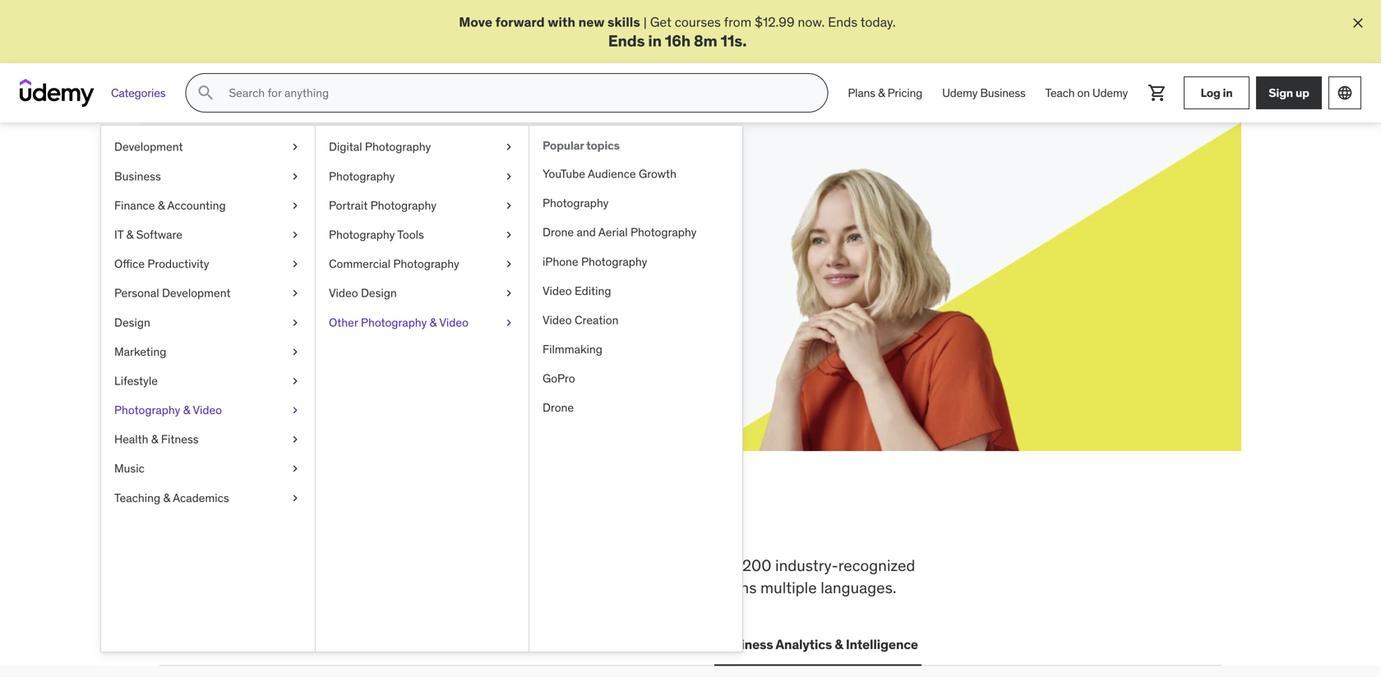 Task type: vqa. For each thing, say whether or not it's contained in the screenshot.
Complete PMP Certification Course 2023 - Get 35 PDUs/Contact Hours - PMP Exam Training PMBOK 7 - Project Management
no



Task type: describe. For each thing, give the bounding box(es) containing it.
need
[[433, 502, 512, 545]]

business for business
[[114, 169, 161, 184]]

udemy business link
[[933, 73, 1036, 113]]

leadership
[[412, 636, 481, 653]]

& for software
[[126, 227, 133, 242]]

on
[[1078, 85, 1090, 100]]

& for fitness
[[151, 432, 158, 447]]

finance
[[114, 198, 155, 213]]

development
[[591, 578, 682, 598]]

xsmall image for digital photography
[[503, 139, 516, 155]]

skills inside "covering critical workplace skills to technical topics, including prep content for over 200 industry-recognized certifications, our catalog supports well-rounded professional development and spans multiple languages."
[[352, 556, 387, 576]]

business for business analytics & intelligence
[[718, 636, 773, 653]]

place
[[621, 502, 707, 545]]

xsmall image for business
[[289, 168, 302, 185]]

well-
[[406, 578, 440, 598]]

1 udemy from the left
[[943, 85, 978, 100]]

development for web
[[194, 636, 276, 653]]

web
[[163, 636, 191, 653]]

xsmall image for office productivity
[[289, 256, 302, 272]]

marketing link
[[101, 338, 315, 367]]

1 vertical spatial skills
[[273, 502, 361, 545]]

filmmaking
[[543, 342, 603, 357]]

0 horizontal spatial ends
[[608, 31, 645, 51]]

covering critical workplace skills to technical topics, including prep content for over 200 industry-recognized certifications, our catalog supports well-rounded professional development and spans multiple languages.
[[160, 556, 916, 598]]

other photography & video
[[329, 315, 469, 330]]

photography link for photography
[[316, 162, 529, 191]]

photography up portrait
[[329, 169, 395, 184]]

today. inside skills for your future expand your potential with a course for as little as $12.99. sale ends today.
[[325, 253, 360, 270]]

development for personal
[[162, 286, 231, 301]]

youtube audience growth
[[543, 167, 677, 181]]

xsmall image for lifestyle
[[289, 373, 302, 389]]

courses
[[675, 14, 721, 30]]

lifestyle link
[[101, 367, 315, 396]]

0 horizontal spatial design
[[114, 315, 150, 330]]

prep
[[593, 556, 625, 576]]

drone and aerial photography
[[543, 225, 697, 240]]

plans & pricing
[[848, 85, 923, 100]]

video editing link
[[530, 277, 743, 306]]

gopro link
[[530, 364, 743, 394]]

and inside "covering critical workplace skills to technical topics, including prep content for over 200 industry-recognized certifications, our catalog supports well-rounded professional development and spans multiple languages."
[[686, 578, 712, 598]]

Search for anything text field
[[226, 79, 808, 107]]

0 vertical spatial for
[[297, 194, 336, 228]]

lifestyle
[[114, 374, 158, 389]]

health
[[114, 432, 148, 447]]

music link
[[101, 455, 315, 484]]

video design
[[329, 286, 397, 301]]

photography up health & fitness
[[114, 403, 180, 418]]

growth
[[639, 167, 677, 181]]

2 as from the left
[[496, 235, 509, 252]]

video down the video design link
[[440, 315, 469, 330]]

plans & pricing link
[[838, 73, 933, 113]]

choose a language image
[[1337, 85, 1354, 101]]

teach on udemy
[[1046, 85, 1128, 100]]

personal development
[[114, 286, 231, 301]]

shopping cart with 0 items image
[[1148, 83, 1168, 103]]

business analytics & intelligence button
[[715, 625, 922, 665]]

personal development link
[[101, 279, 315, 308]]

science
[[532, 636, 581, 653]]

office productivity link
[[101, 250, 315, 279]]

xsmall image for teaching & academics
[[289, 490, 302, 507]]

xsmall image for music
[[289, 461, 302, 477]]

certifications,
[[160, 578, 254, 598]]

& for accounting
[[158, 198, 165, 213]]

16h 8m 11s
[[665, 31, 743, 51]]

iphone photography link
[[530, 247, 743, 277]]

it for it certifications
[[295, 636, 306, 653]]

fitness
[[161, 432, 199, 447]]

youtube audience growth link
[[530, 160, 743, 189]]

get
[[650, 14, 672, 30]]

log in
[[1201, 85, 1233, 100]]

marketing
[[114, 345, 166, 359]]

categories
[[111, 85, 166, 100]]

commercial
[[329, 257, 391, 271]]

video creation link
[[530, 306, 743, 335]]

topics
[[587, 138, 620, 153]]

other photography & video element
[[529, 126, 743, 652]]

1 as from the left
[[450, 235, 464, 252]]

skills for your future expand your potential with a course for as little as $12.99. sale ends today.
[[219, 194, 509, 270]]

now.
[[798, 14, 825, 30]]

photography down aerial
[[582, 254, 648, 269]]

photography & video link
[[101, 396, 315, 425]]

teaching & academics
[[114, 491, 229, 506]]

little
[[467, 235, 493, 252]]

digital photography link
[[316, 133, 529, 162]]

health & fitness
[[114, 432, 199, 447]]

academics
[[173, 491, 229, 506]]

you
[[367, 502, 426, 545]]

skills inside 'move forward with new skills | get courses from $12.99 now. ends today. ends in 16h 8m 11s .'
[[608, 14, 640, 30]]

.
[[743, 31, 747, 51]]

finance & accounting
[[114, 198, 226, 213]]

1 vertical spatial your
[[266, 235, 291, 252]]

expand
[[219, 235, 263, 252]]

personal
[[114, 286, 159, 301]]

today. inside 'move forward with new skills | get courses from $12.99 now. ends today. ends in 16h 8m 11s .'
[[861, 14, 896, 30]]

photography link for audience
[[530, 189, 743, 218]]

video for video editing
[[543, 284, 572, 298]]

& down the video design link
[[430, 315, 437, 330]]

it for it & software
[[114, 227, 124, 242]]

close image
[[1351, 15, 1367, 31]]

portrait photography
[[329, 198, 437, 213]]

it & software link
[[101, 220, 315, 250]]

xsmall image for other photography & video
[[503, 315, 516, 331]]

with inside skills for your future expand your potential with a course for as little as $12.99. sale ends today.
[[350, 235, 375, 252]]

xsmall image for marketing
[[289, 344, 302, 360]]

office productivity
[[114, 257, 209, 271]]

video editing
[[543, 284, 612, 298]]

audience
[[588, 167, 636, 181]]

& for pricing
[[878, 85, 885, 100]]

photography right digital
[[365, 140, 431, 154]]

photography down course
[[393, 257, 460, 271]]

data science button
[[497, 625, 584, 665]]

$12.99.
[[219, 253, 262, 270]]

& inside button
[[835, 636, 843, 653]]

communication
[[600, 636, 698, 653]]

drone link
[[530, 394, 743, 423]]

portrait
[[329, 198, 368, 213]]

1 horizontal spatial design
[[361, 286, 397, 301]]

data science
[[500, 636, 581, 653]]

xsmall image for development
[[289, 139, 302, 155]]

popular topics
[[543, 138, 620, 153]]

xsmall image for commercial photography
[[503, 256, 516, 272]]

accounting
[[167, 198, 226, 213]]

industry-
[[776, 556, 839, 576]]



Task type: locate. For each thing, give the bounding box(es) containing it.
professional
[[502, 578, 587, 598]]

0 vertical spatial today.
[[861, 14, 896, 30]]

video up other
[[329, 286, 358, 301]]

0 vertical spatial your
[[341, 194, 400, 228]]

xsmall image inside marketing link
[[289, 344, 302, 360]]

2 vertical spatial business
[[718, 636, 773, 653]]

photography up iphone photography link at the top of page
[[631, 225, 697, 240]]

1 horizontal spatial it
[[295, 636, 306, 653]]

xsmall image inside personal development link
[[289, 286, 302, 302]]

1 vertical spatial in
[[1223, 85, 1233, 100]]

xsmall image for finance & accounting
[[289, 198, 302, 214]]

2 horizontal spatial in
[[1223, 85, 1233, 100]]

for up potential
[[297, 194, 336, 228]]

business analytics & intelligence
[[718, 636, 919, 653]]

from
[[724, 14, 752, 30]]

1 horizontal spatial your
[[341, 194, 400, 228]]

xsmall image inside teaching & academics link
[[289, 490, 302, 507]]

drone inside drone link
[[543, 401, 574, 416]]

sign up
[[1269, 85, 1310, 100]]

your up a
[[341, 194, 400, 228]]

& right finance at top left
[[158, 198, 165, 213]]

it inside button
[[295, 636, 306, 653]]

drone up the iphone
[[543, 225, 574, 240]]

photography link up future
[[316, 162, 529, 191]]

over
[[709, 556, 739, 576]]

ends
[[294, 253, 322, 270]]

tools
[[398, 227, 424, 242]]

and left aerial
[[577, 225, 596, 240]]

video creation
[[543, 313, 619, 328]]

udemy
[[943, 85, 978, 100], [1093, 85, 1128, 100]]

development link
[[101, 133, 315, 162]]

for for your
[[431, 235, 447, 252]]

0 vertical spatial in
[[648, 31, 662, 51]]

today. down potential
[[325, 253, 360, 270]]

web development
[[163, 636, 276, 653]]

potential
[[295, 235, 347, 252]]

rounded
[[440, 578, 498, 598]]

all the skills you need in one place
[[160, 502, 707, 545]]

udemy right the on
[[1093, 85, 1128, 100]]

development inside development "link"
[[114, 140, 183, 154]]

photography up tools
[[371, 198, 437, 213]]

photography & video
[[114, 403, 222, 418]]

video down 'lifestyle' link
[[193, 403, 222, 418]]

photography link up drone and aerial photography
[[530, 189, 743, 218]]

200
[[743, 556, 772, 576]]

1 horizontal spatial in
[[648, 31, 662, 51]]

creation
[[575, 313, 619, 328]]

1 horizontal spatial for
[[431, 235, 447, 252]]

1 horizontal spatial and
[[686, 578, 712, 598]]

1 horizontal spatial as
[[496, 235, 509, 252]]

the
[[214, 502, 266, 545]]

editing
[[575, 284, 612, 298]]

& up office
[[126, 227, 133, 242]]

spans
[[716, 578, 757, 598]]

0 horizontal spatial it
[[114, 227, 124, 242]]

iphone
[[543, 254, 579, 269]]

xsmall image inside music link
[[289, 461, 302, 477]]

xsmall image inside 'lifestyle' link
[[289, 373, 302, 389]]

communication button
[[597, 625, 701, 665]]

design down personal
[[114, 315, 150, 330]]

video up the filmmaking
[[543, 313, 572, 328]]

design down commercial photography
[[361, 286, 397, 301]]

business
[[981, 85, 1026, 100], [114, 169, 161, 184], [718, 636, 773, 653]]

2 drone from the top
[[543, 401, 574, 416]]

xsmall image inside it & software link
[[289, 227, 302, 243]]

0 horizontal spatial in
[[518, 502, 550, 545]]

xsmall image
[[289, 139, 302, 155], [289, 227, 302, 243], [503, 227, 516, 243], [503, 256, 516, 272], [503, 286, 516, 302], [503, 315, 516, 331], [289, 344, 302, 360], [289, 373, 302, 389], [289, 403, 302, 419], [289, 490, 302, 507]]

xsmall image inside commercial photography link
[[503, 256, 516, 272]]

today.
[[861, 14, 896, 30], [325, 253, 360, 270]]

it up office
[[114, 227, 124, 242]]

& right analytics
[[835, 636, 843, 653]]

0 vertical spatial business
[[981, 85, 1026, 100]]

workplace
[[276, 556, 348, 576]]

2 vertical spatial for
[[686, 556, 705, 576]]

office
[[114, 257, 145, 271]]

business left teach
[[981, 85, 1026, 100]]

xsmall image inside development "link"
[[289, 139, 302, 155]]

1 horizontal spatial udemy
[[1093, 85, 1128, 100]]

for inside "covering critical workplace skills to technical topics, including prep content for over 200 industry-recognized certifications, our catalog supports well-rounded professional development and spans multiple languages."
[[686, 556, 705, 576]]

development inside personal development link
[[162, 286, 231, 301]]

with left new
[[548, 14, 576, 30]]

multiple
[[761, 578, 817, 598]]

teach on udemy link
[[1036, 73, 1138, 113]]

2 vertical spatial skills
[[352, 556, 387, 576]]

design link
[[101, 308, 315, 338]]

& for video
[[183, 403, 190, 418]]

1 horizontal spatial today.
[[861, 14, 896, 30]]

business up finance at top left
[[114, 169, 161, 184]]

0 vertical spatial it
[[114, 227, 124, 242]]

photography up commercial
[[329, 227, 395, 242]]

all
[[160, 502, 208, 545]]

log
[[1201, 85, 1221, 100]]

ends down |
[[608, 31, 645, 51]]

0 horizontal spatial as
[[450, 235, 464, 252]]

as right little
[[496, 235, 509, 252]]

ends right now.
[[828, 14, 858, 30]]

skills up workplace
[[273, 502, 361, 545]]

health & fitness link
[[101, 425, 315, 455]]

0 vertical spatial with
[[548, 14, 576, 30]]

xsmall image inside health & fitness link
[[289, 432, 302, 448]]

xsmall image inside business 'link'
[[289, 168, 302, 185]]

development inside web development button
[[194, 636, 276, 653]]

it left the certifications
[[295, 636, 306, 653]]

0 vertical spatial skills
[[608, 14, 640, 30]]

a
[[378, 235, 385, 252]]

in up the including
[[518, 502, 550, 545]]

for
[[297, 194, 336, 228], [431, 235, 447, 252], [686, 556, 705, 576]]

2 vertical spatial development
[[194, 636, 276, 653]]

0 vertical spatial design
[[361, 286, 397, 301]]

xsmall image for design
[[289, 315, 302, 331]]

sign up link
[[1257, 77, 1323, 110]]

course
[[388, 235, 428, 252]]

xsmall image for it & software
[[289, 227, 302, 243]]

software
[[136, 227, 183, 242]]

and inside "link"
[[577, 225, 596, 240]]

xsmall image for photography & video
[[289, 403, 302, 419]]

2 horizontal spatial business
[[981, 85, 1026, 100]]

data
[[500, 636, 529, 653]]

0 horizontal spatial with
[[350, 235, 375, 252]]

development down office productivity link
[[162, 286, 231, 301]]

& for academics
[[163, 491, 170, 506]]

xsmall image for personal development
[[289, 286, 302, 302]]

in inside 'move forward with new skills | get courses from $12.99 now. ends today. ends in 16h 8m 11s .'
[[648, 31, 662, 51]]

for left over at the right of the page
[[686, 556, 705, 576]]

xsmall image inside office productivity link
[[289, 256, 302, 272]]

1 horizontal spatial with
[[548, 14, 576, 30]]

business inside button
[[718, 636, 773, 653]]

including
[[525, 556, 589, 576]]

covering
[[160, 556, 222, 576]]

xsmall image for health & fitness
[[289, 432, 302, 448]]

0 horizontal spatial udemy
[[943, 85, 978, 100]]

as left little
[[450, 235, 464, 252]]

pricing
[[888, 85, 923, 100]]

1 vertical spatial business
[[114, 169, 161, 184]]

video
[[543, 284, 572, 298], [329, 286, 358, 301], [543, 313, 572, 328], [440, 315, 469, 330], [193, 403, 222, 418]]

0 vertical spatial development
[[114, 140, 183, 154]]

drone for drone and aerial photography
[[543, 225, 574, 240]]

0 horizontal spatial business
[[114, 169, 161, 184]]

in
[[648, 31, 662, 51], [1223, 85, 1233, 100], [518, 502, 550, 545]]

2 udemy from the left
[[1093, 85, 1128, 100]]

intelligence
[[846, 636, 919, 653]]

submit search image
[[196, 83, 216, 103]]

video down the iphone
[[543, 284, 572, 298]]

topics,
[[475, 556, 521, 576]]

skills
[[608, 14, 640, 30], [273, 502, 361, 545], [352, 556, 387, 576]]

photography down youtube
[[543, 196, 609, 211]]

for for workplace
[[686, 556, 705, 576]]

1 vertical spatial it
[[295, 636, 306, 653]]

1 vertical spatial today.
[[325, 253, 360, 270]]

development
[[114, 140, 183, 154], [162, 286, 231, 301], [194, 636, 276, 653]]

xsmall image inside "photography tools" link
[[503, 227, 516, 243]]

|
[[644, 14, 647, 30]]

udemy right 'pricing'
[[943, 85, 978, 100]]

and down over at the right of the page
[[686, 578, 712, 598]]

development right web
[[194, 636, 276, 653]]

0 horizontal spatial photography link
[[316, 162, 529, 191]]

our
[[258, 578, 281, 598]]

xsmall image for video design
[[503, 286, 516, 302]]

1 vertical spatial development
[[162, 286, 231, 301]]

2 vertical spatial in
[[518, 502, 550, 545]]

new
[[579, 14, 605, 30]]

drone inside drone and aerial photography "link"
[[543, 225, 574, 240]]

skills up supports
[[352, 556, 387, 576]]

1 drone from the top
[[543, 225, 574, 240]]

& right teaching
[[163, 491, 170, 506]]

2 horizontal spatial for
[[686, 556, 705, 576]]

0 horizontal spatial today.
[[325, 253, 360, 270]]

design
[[361, 286, 397, 301], [114, 315, 150, 330]]

technical
[[408, 556, 472, 576]]

xsmall image inside photography & video link
[[289, 403, 302, 419]]

development down categories dropdown button
[[114, 140, 183, 154]]

1 vertical spatial drone
[[543, 401, 574, 416]]

0 horizontal spatial for
[[297, 194, 336, 228]]

photography tools link
[[316, 220, 529, 250]]

udemy image
[[20, 79, 95, 107]]

drone for drone
[[543, 401, 574, 416]]

commercial photography link
[[316, 250, 529, 279]]

digital photography
[[329, 140, 431, 154]]

portrait photography link
[[316, 191, 529, 220]]

it certifications
[[295, 636, 393, 653]]

one
[[556, 502, 615, 545]]

0 vertical spatial drone
[[543, 225, 574, 240]]

future
[[405, 194, 486, 228]]

move forward with new skills | get courses from $12.99 now. ends today. ends in 16h 8m 11s .
[[459, 14, 896, 51]]

& right "plans"
[[878, 85, 885, 100]]

for right tools
[[431, 235, 447, 252]]

productivity
[[148, 257, 209, 271]]

xsmall image inside other photography & video link
[[503, 315, 516, 331]]

finance & accounting link
[[101, 191, 315, 220]]

1 horizontal spatial ends
[[828, 14, 858, 30]]

1 vertical spatial design
[[114, 315, 150, 330]]

0 horizontal spatial your
[[266, 235, 291, 252]]

teaching
[[114, 491, 160, 506]]

xsmall image inside portrait photography link
[[503, 198, 516, 214]]

other
[[329, 315, 358, 330]]

other photography & video link
[[316, 308, 529, 338]]

1 vertical spatial with
[[350, 235, 375, 252]]

categories button
[[101, 73, 175, 113]]

skills left |
[[608, 14, 640, 30]]

critical
[[226, 556, 273, 576]]

photography inside "link"
[[631, 225, 697, 240]]

0 horizontal spatial and
[[577, 225, 596, 240]]

1 vertical spatial for
[[431, 235, 447, 252]]

& right health
[[151, 432, 158, 447]]

xsmall image for photography
[[503, 168, 516, 185]]

certifications
[[309, 636, 393, 653]]

xsmall image for photography tools
[[503, 227, 516, 243]]

your up 'sale'
[[266, 235, 291, 252]]

gopro
[[543, 371, 575, 386]]

xsmall image inside finance & accounting link
[[289, 198, 302, 214]]

business down spans
[[718, 636, 773, 653]]

0 vertical spatial and
[[577, 225, 596, 240]]

recognized
[[839, 556, 916, 576]]

xsmall image
[[503, 139, 516, 155], [289, 168, 302, 185], [503, 168, 516, 185], [289, 198, 302, 214], [503, 198, 516, 214], [289, 256, 302, 272], [289, 286, 302, 302], [289, 315, 302, 331], [289, 432, 302, 448], [289, 461, 302, 477]]

content
[[629, 556, 682, 576]]

1 horizontal spatial business
[[718, 636, 773, 653]]

drone down gopro
[[543, 401, 574, 416]]

today. right now.
[[861, 14, 896, 30]]

business inside 'link'
[[114, 169, 161, 184]]

photography down the video design link
[[361, 315, 427, 330]]

xsmall image inside digital photography link
[[503, 139, 516, 155]]

video for video design
[[329, 286, 358, 301]]

video for video creation
[[543, 313, 572, 328]]

your
[[341, 194, 400, 228], [266, 235, 291, 252]]

xsmall image for portrait photography
[[503, 198, 516, 214]]

log in link
[[1184, 77, 1250, 110]]

xsmall image inside the video design link
[[503, 286, 516, 302]]

1 horizontal spatial photography link
[[530, 189, 743, 218]]

xsmall image inside design link
[[289, 315, 302, 331]]

in down the get
[[648, 31, 662, 51]]

with left a
[[350, 235, 375, 252]]

1 vertical spatial and
[[686, 578, 712, 598]]

in right the log
[[1223, 85, 1233, 100]]

languages.
[[821, 578, 897, 598]]

forward
[[496, 14, 545, 30]]

& up 'fitness'
[[183, 403, 190, 418]]

with inside 'move forward with new skills | get courses from $12.99 now. ends today. ends in 16h 8m 11s .'
[[548, 14, 576, 30]]



